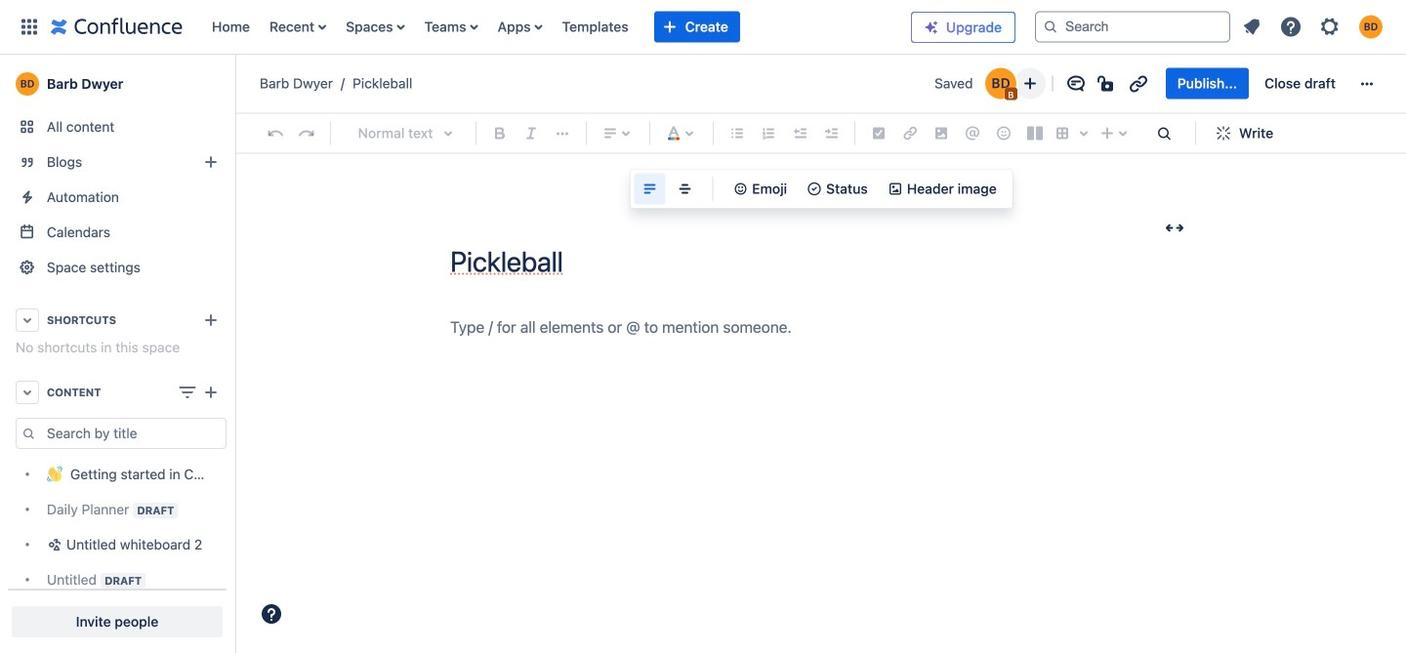 Task type: vqa. For each thing, say whether or not it's contained in the screenshot.
LIST corresponding to "APPSWITCHER ICON"
yes



Task type: locate. For each thing, give the bounding box(es) containing it.
0 horizontal spatial list
[[202, 0, 896, 54]]

Blog post title text field
[[450, 245, 1193, 278]]

left alignment icon image
[[638, 177, 662, 201]]

center alignment icon image
[[673, 177, 697, 201]]

tree
[[8, 457, 227, 653]]

make page full-width image
[[1163, 216, 1187, 240]]

None search field
[[1035, 11, 1231, 42]]

create image
[[199, 381, 223, 404]]

list for appswitcher icon in the left of the page
[[202, 0, 896, 54]]

confluence image
[[51, 15, 183, 39], [51, 15, 183, 39]]

1 horizontal spatial list
[[1235, 9, 1395, 44]]

tree inside space element
[[8, 457, 227, 653]]

region inside space element
[[8, 418, 227, 653]]

list for premium image
[[1235, 9, 1395, 44]]

notification icon image
[[1241, 15, 1264, 39]]

space element
[[0, 55, 234, 653]]

add shortcut image
[[199, 309, 223, 332]]

region
[[8, 418, 227, 653]]

banner
[[0, 0, 1407, 59]]

settings icon image
[[1319, 15, 1342, 39]]

group
[[1166, 68, 1348, 99]]

list
[[202, 0, 896, 54], [1235, 9, 1395, 44]]

Main content area, start typing to enter text. text field
[[450, 314, 1193, 341]]



Task type: describe. For each thing, give the bounding box(es) containing it.
search image
[[1043, 19, 1059, 35]]

copy link image
[[1127, 72, 1150, 95]]

collapse sidebar image
[[213, 49, 256, 119]]

appswitcher icon image
[[18, 15, 41, 39]]

list formatting group
[[722, 117, 847, 149]]

emoji image
[[733, 181, 748, 197]]

Search by title field
[[41, 420, 226, 447]]

your profile and preferences image
[[1360, 15, 1383, 39]]

global element
[[12, 0, 896, 54]]

create a blog image
[[199, 150, 223, 174]]

premium image
[[924, 20, 940, 35]]

help icon image
[[1280, 15, 1303, 39]]

Search field
[[1035, 11, 1231, 42]]

text formatting group
[[484, 117, 578, 149]]

change view image
[[176, 381, 199, 404]]



